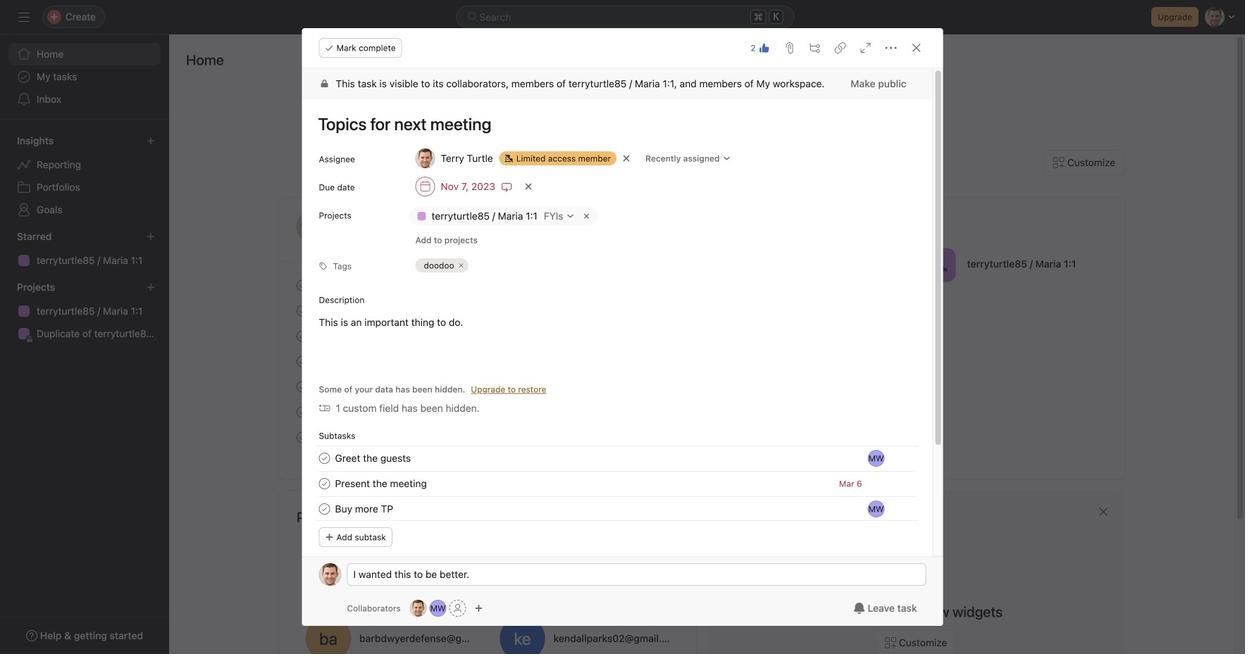 Task type: locate. For each thing, give the bounding box(es) containing it.
add or remove collaborators image left add or remove collaborators image
[[410, 600, 427, 617]]

global element
[[0, 35, 169, 119]]

mark complete checkbox for second task name text field from the bottom of the topics for next meeting dialog
[[316, 476, 333, 493]]

task name text field for toggle assignee popover icon
[[335, 502, 393, 517]]

clear due date image
[[524, 183, 533, 191]]

Task Name text field
[[335, 451, 411, 467], [335, 476, 427, 492], [335, 502, 393, 517]]

1 horizontal spatial remove image
[[581, 211, 592, 222]]

mark complete image
[[294, 303, 311, 320], [294, 328, 311, 345], [294, 353, 311, 370], [294, 429, 311, 446], [316, 450, 333, 467]]

3 mark complete checkbox from the top
[[294, 328, 311, 345]]

Mark complete checkbox
[[294, 277, 311, 294], [294, 303, 311, 320], [294, 328, 311, 345], [294, 404, 311, 421], [294, 429, 311, 446]]

mark complete image
[[294, 277, 311, 294], [294, 379, 311, 396], [294, 404, 311, 421], [316, 476, 333, 493], [316, 501, 333, 518]]

add or remove collaborators image
[[410, 600, 427, 617], [475, 605, 483, 613]]

mark complete image for mark complete option associated with task name text field associated with toggle assignee popover image
[[316, 450, 333, 467]]

attachments: add a file to this task, topics for next meeting image
[[784, 42, 795, 54]]

rocket image
[[931, 257, 947, 274]]

0 vertical spatial task name text field
[[335, 451, 411, 467]]

starred element
[[0, 224, 169, 275]]

5 mark complete checkbox from the top
[[294, 429, 311, 446]]

3 task name text field from the top
[[335, 502, 393, 517]]

view profile image
[[297, 210, 330, 244]]

1 task name text field from the top
[[335, 451, 411, 467]]

mark complete checkbox for task name text field associated with toggle assignee popover image
[[316, 450, 333, 467]]

mark complete checkbox for task name text field corresponding to toggle assignee popover icon
[[316, 501, 333, 518]]

open user profile image
[[319, 564, 341, 586]]

hide sidebar image
[[18, 11, 30, 23]]

main content
[[302, 68, 933, 655]]

1 vertical spatial task name text field
[[335, 476, 427, 492]]

main content inside topics for next meeting dialog
[[302, 68, 933, 655]]

0 horizontal spatial remove image
[[457, 261, 465, 270]]

remove image
[[581, 211, 592, 222], [457, 261, 465, 270]]

full screen image
[[860, 42, 871, 54]]

2 mark complete checkbox from the top
[[294, 303, 311, 320]]

1 horizontal spatial add or remove collaborators image
[[475, 605, 483, 613]]

list item
[[731, 248, 766, 283], [280, 425, 696, 451], [302, 446, 933, 471], [302, 471, 933, 497], [302, 497, 933, 522]]

add or remove collaborators image
[[430, 600, 446, 617]]

remove assignee image
[[622, 154, 631, 163]]

2 vertical spatial task name text field
[[335, 502, 393, 517]]

4 mark complete checkbox from the top
[[294, 404, 311, 421]]

add or remove collaborators image right add or remove collaborators image
[[475, 605, 483, 613]]

Mark complete checkbox
[[294, 353, 311, 370], [294, 379, 311, 396], [316, 450, 333, 467], [316, 476, 333, 493], [316, 501, 333, 518]]

close task pane image
[[911, 42, 922, 54]]

0 vertical spatial remove image
[[581, 211, 592, 222]]



Task type: vqa. For each thing, say whether or not it's contained in the screenshot.
Remove icon to the bottom
yes



Task type: describe. For each thing, give the bounding box(es) containing it.
insights element
[[0, 128, 169, 224]]

add subtask image
[[809, 42, 821, 54]]

mark complete image for fourth mark complete checkbox from the bottom
[[294, 303, 311, 320]]

topics for next meeting dialog
[[302, 28, 943, 655]]

1 mark complete checkbox from the top
[[294, 277, 311, 294]]

mark complete image for third mark complete checkbox from the top
[[294, 328, 311, 345]]

projects element
[[0, 275, 169, 348]]

mark complete image for 5th mark complete checkbox from the top
[[294, 429, 311, 446]]

task name text field for toggle assignee popover image
[[335, 451, 411, 467]]

dismiss image
[[1098, 507, 1109, 518]]

0 horizontal spatial add or remove collaborators image
[[410, 600, 427, 617]]

1 vertical spatial remove image
[[457, 261, 465, 270]]

toggle assignee popover image
[[868, 450, 885, 467]]

more actions for this task image
[[885, 42, 897, 54]]

copy task link image
[[835, 42, 846, 54]]

toggle assignee popover image
[[868, 501, 885, 518]]

Task Name text field
[[309, 108, 916, 140]]

2 task name text field from the top
[[335, 476, 427, 492]]

2 likes. you liked this task image
[[759, 42, 770, 54]]



